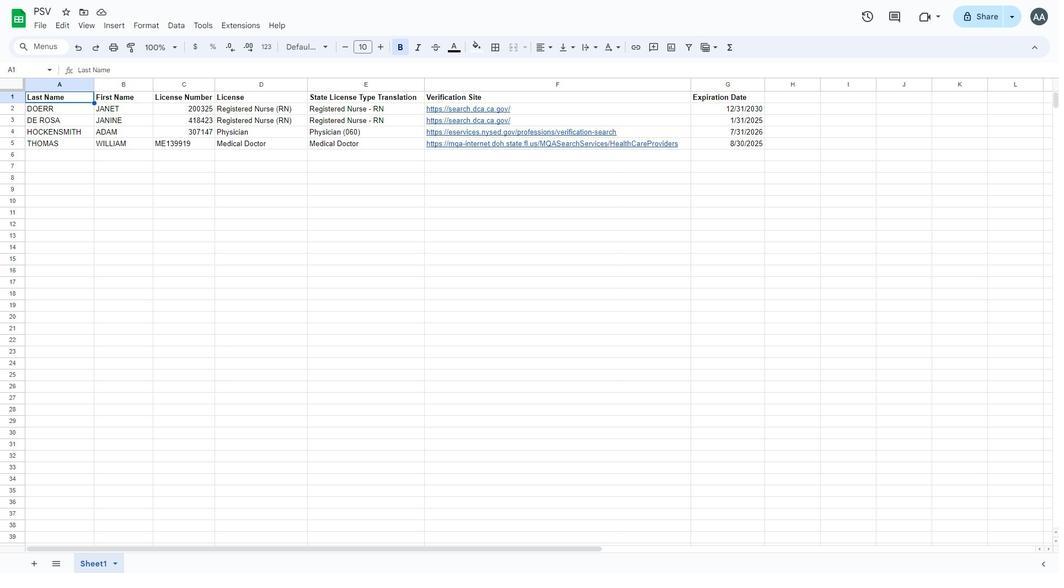 Task type: describe. For each thing, give the bounding box(es) containing it.
text color image
[[448, 39, 460, 52]]

add sheet image
[[28, 558, 38, 568]]

2 menu item from the left
[[51, 19, 74, 32]]

8 menu item from the left
[[217, 19, 265, 32]]

insert link (ctrl+k) image
[[630, 42, 641, 53]]

strikethrough (alt+shift+5) image
[[430, 42, 441, 53]]

increase decimal places image
[[243, 42, 254, 53]]

main toolbar
[[68, 39, 739, 57]]

Zoom text field
[[142, 40, 169, 55]]

5 menu item from the left
[[129, 19, 164, 32]]

sheets home image
[[9, 8, 29, 28]]

menu bar inside menu bar banner
[[30, 14, 290, 33]]

share. private to only me. image
[[962, 11, 972, 21]]

3 menu item from the left
[[74, 19, 99, 32]]

Menus field
[[14, 39, 69, 55]]

star image
[[61, 7, 72, 18]]

Rename text field
[[30, 4, 57, 18]]

decrease font size (ctrl+shift+comma) image
[[340, 41, 351, 52]]

all sheets image
[[47, 554, 65, 572]]

quick sharing actions image
[[1010, 16, 1014, 33]]

Star checkbox
[[58, 4, 74, 20]]

functions image
[[723, 39, 736, 55]]

Font size text field
[[354, 40, 372, 54]]

show all comments image
[[888, 10, 901, 23]]

merge cells image
[[508, 42, 519, 53]]

create a filter image
[[683, 42, 694, 53]]

6 menu item from the left
[[164, 19, 189, 32]]

menu bar banner
[[0, 0, 1059, 573]]

borders image
[[489, 39, 502, 55]]

italic (ctrl+i) image
[[413, 42, 424, 53]]

name box (ctrl + j) element
[[3, 63, 55, 77]]

hide the menus (ctrl+shift+f) image
[[1029, 42, 1040, 53]]

decrease decimal places image
[[225, 42, 236, 53]]

1 toolbar from the left
[[23, 553, 69, 573]]



Task type: vqa. For each thing, say whether or not it's contained in the screenshot.
6th menu item from the left
yes



Task type: locate. For each thing, give the bounding box(es) containing it.
print (ctrl+p) image
[[108, 42, 119, 53]]

font list. default (arial) selected. option
[[286, 39, 317, 55]]

undo (ctrl+z) image
[[73, 42, 84, 53]]

9 menu item from the left
[[265, 19, 290, 32]]

insert comment (ctrl+alt+m) image
[[648, 42, 659, 53]]

7 menu item from the left
[[189, 19, 217, 32]]

last edit was 8 minutes ago image
[[861, 10, 874, 23]]

bold (ctrl+b) image
[[395, 42, 406, 53]]

redo (ctrl+y) image
[[90, 42, 101, 53]]

paint format image
[[126, 42, 137, 53]]

menu item
[[30, 19, 51, 32], [51, 19, 74, 32], [74, 19, 99, 32], [99, 19, 129, 32], [129, 19, 164, 32], [164, 19, 189, 32], [189, 19, 217, 32], [217, 19, 265, 32], [265, 19, 290, 32]]

2 toolbar from the left
[[70, 553, 133, 573]]

application
[[0, 0, 1059, 573]]

toolbar
[[23, 553, 69, 573], [70, 553, 133, 573]]

4 menu item from the left
[[99, 19, 129, 32]]

1 menu item from the left
[[30, 19, 51, 32]]

select merge type image
[[520, 40, 527, 44]]

None text field
[[78, 63, 1059, 78], [4, 65, 45, 75], [78, 63, 1059, 78], [4, 65, 45, 75]]

0 horizontal spatial toolbar
[[23, 553, 69, 573]]

increase font size (ctrl+shift+period) image
[[375, 41, 386, 52]]

1 horizontal spatial toolbar
[[70, 553, 133, 573]]

insert chart image
[[666, 42, 677, 53]]

Font size field
[[354, 40, 377, 54]]

Zoom field
[[141, 39, 182, 56]]

menu bar
[[30, 14, 290, 33]]

document status: saved to drive. image
[[96, 7, 107, 18]]

fill color image
[[470, 39, 483, 52]]



